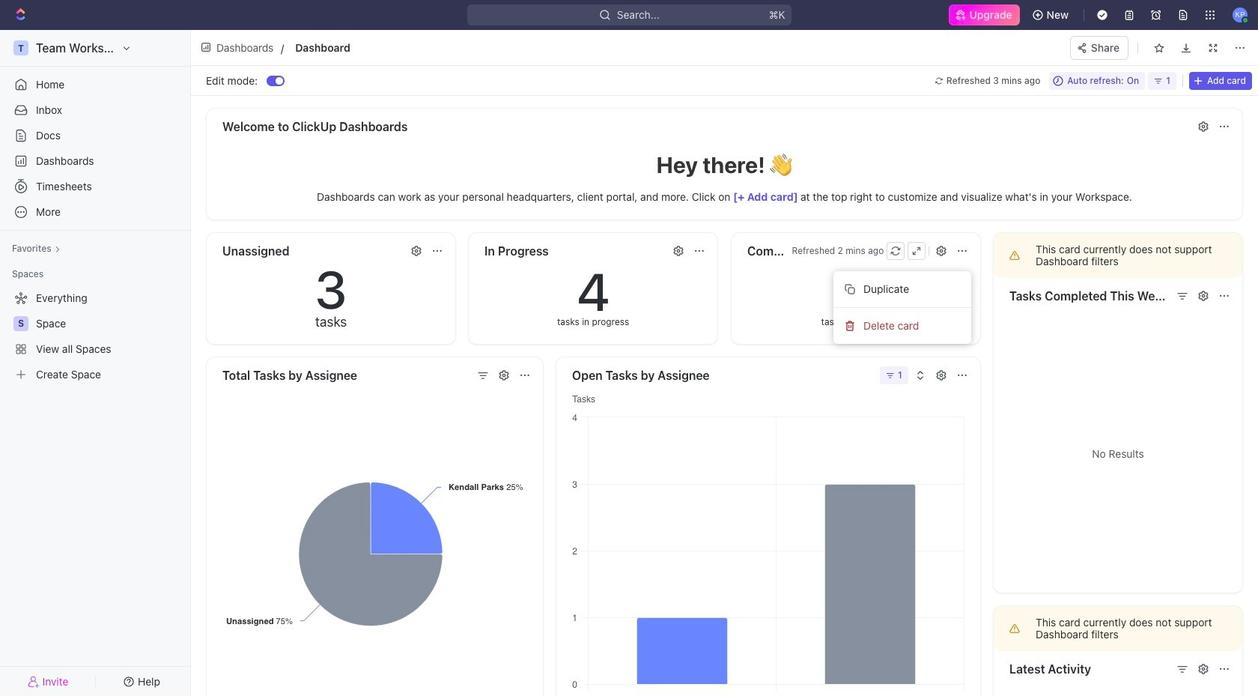 Task type: describe. For each thing, give the bounding box(es) containing it.
tree inside sidebar navigation
[[6, 286, 184, 387]]

sidebar navigation
[[0, 30, 191, 696]]

invite user image
[[27, 675, 39, 688]]



Task type: vqa. For each thing, say whether or not it's contained in the screenshot.
of
no



Task type: locate. For each thing, give the bounding box(es) containing it.
None text field
[[295, 38, 622, 57]]

tree
[[6, 286, 184, 387]]



